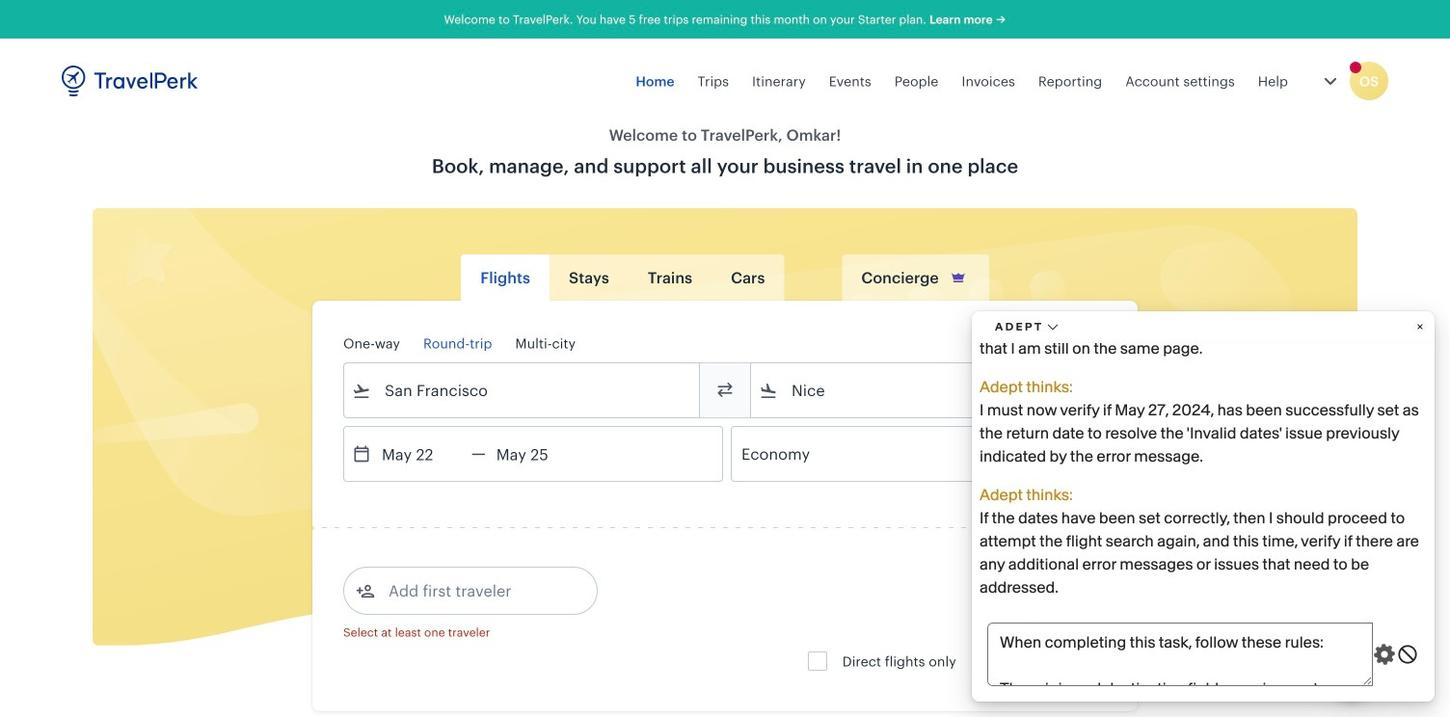 Task type: vqa. For each thing, say whether or not it's contained in the screenshot.
To search box
yes



Task type: locate. For each thing, give the bounding box(es) containing it.
Return text field
[[486, 427, 586, 481]]

From search field
[[371, 375, 674, 406]]

To search field
[[778, 375, 1081, 406]]



Task type: describe. For each thing, give the bounding box(es) containing it.
Add first traveler search field
[[375, 576, 576, 607]]

Depart text field
[[371, 427, 472, 481]]



